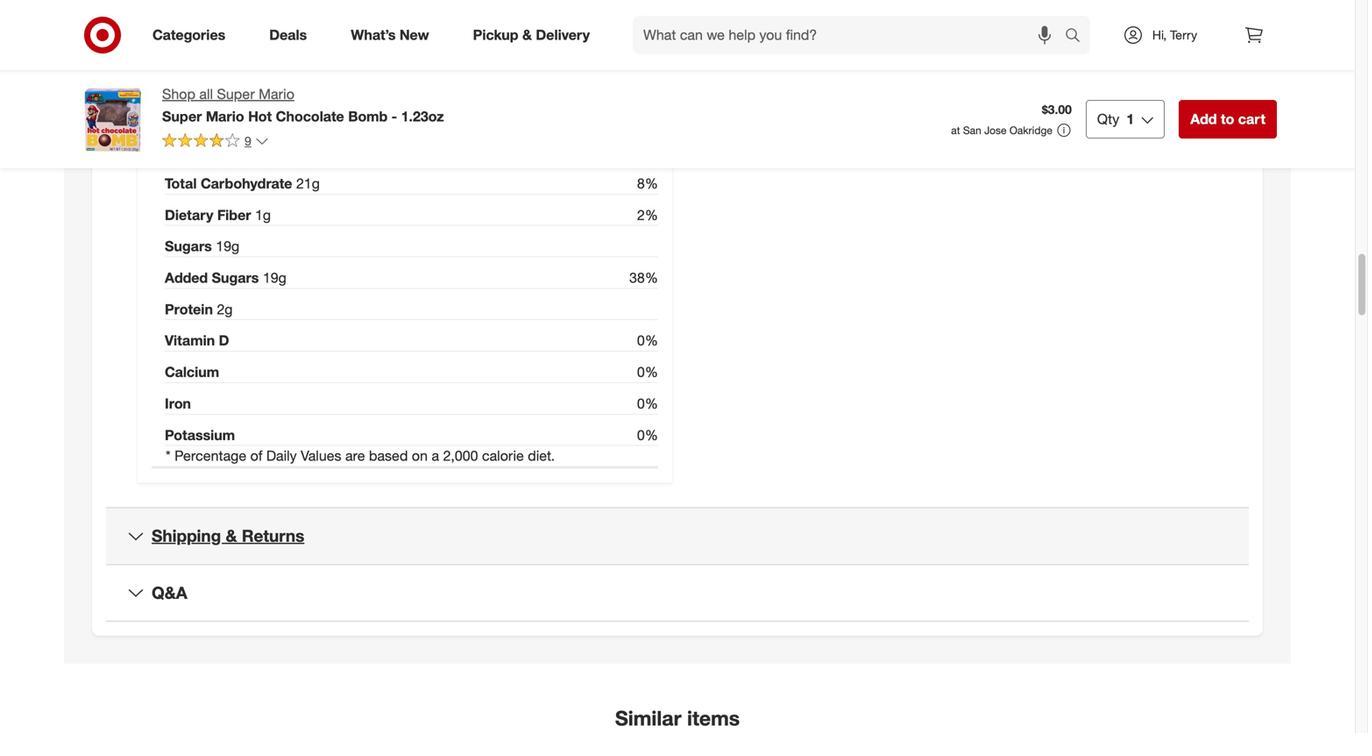 Task type: locate. For each thing, give the bounding box(es) containing it.
trans fat 0 g
[[165, 81, 245, 98]]

1 total from the top
[[165, 18, 197, 35]]

calcium
[[165, 363, 219, 381]]

at
[[952, 124, 961, 137]]

1 vertical spatial total
[[165, 175, 197, 192]]

2%
[[637, 206, 658, 223]]

iron
[[165, 395, 191, 412]]

2 total from the top
[[165, 175, 197, 192]]

bomb
[[348, 108, 388, 125]]

8%
[[637, 175, 658, 192]]

add to cart button
[[1179, 100, 1278, 139]]

& left returns
[[226, 526, 237, 546]]

pickup & delivery
[[473, 26, 590, 43]]

deals link
[[254, 16, 329, 54]]

total up dietary
[[165, 175, 197, 192]]

a
[[1193, 21, 1202, 38]]

1 horizontal spatial 19
[[263, 269, 279, 286]]

cholesterol
[[165, 112, 242, 129]]

0 vertical spatial fat
[[201, 18, 221, 35]]

0 up 9
[[246, 112, 253, 129]]

qty
[[1098, 110, 1120, 128]]

search
[[1057, 28, 1100, 45]]

0 vertical spatial total
[[165, 18, 197, 35]]

cholesterol 0 mg
[[165, 112, 273, 129]]

0 vertical spatial mario
[[259, 85, 295, 103]]

1 vertical spatial 19
[[263, 269, 279, 286]]

fat up cholesterol 0 mg
[[205, 81, 226, 98]]

1 0% from the top
[[637, 332, 658, 349]]

total left 11
[[165, 18, 197, 35]]

sugars up 2
[[212, 269, 259, 286]]

returns
[[242, 526, 305, 546]]

shipping & returns button
[[106, 508, 1249, 564]]

0 horizontal spatial super
[[162, 108, 202, 125]]

19
[[216, 238, 232, 255], [263, 269, 279, 286]]

1 vertical spatial super
[[162, 108, 202, 125]]

cart
[[1239, 110, 1266, 128]]

4 0% from the top
[[637, 426, 658, 443]]

sugars
[[165, 238, 212, 255], [212, 269, 259, 286]]

1
[[1127, 110, 1135, 128], [255, 206, 263, 223]]

and
[[1193, 41, 1222, 58]]

1 horizontal spatial 0
[[246, 112, 253, 129]]

mario up hot in the left of the page
[[259, 85, 295, 103]]

of
[[250, 447, 263, 464]]

30%
[[630, 49, 658, 66]]

mg up carbohydrate
[[235, 143, 255, 161]]

1 horizontal spatial &
[[523, 26, 532, 43]]

1 right qty
[[1127, 110, 1135, 128]]

search button
[[1057, 16, 1100, 58]]

9
[[245, 133, 251, 148]]

total
[[165, 18, 197, 35], [165, 175, 197, 192]]

based
[[369, 447, 408, 464]]

3 0% from the top
[[637, 395, 658, 412]]

mario up 9 link
[[206, 108, 244, 125]]

categories
[[153, 26, 226, 43]]

milk,
[[984, 21, 1020, 38]]

hot!,
[[875, 21, 903, 38]]

shipping
[[152, 526, 221, 546]]

2,000
[[443, 447, 478, 464]]

fat left 11
[[201, 18, 221, 35]]

carbohydrate
[[201, 175, 292, 192]]

& right the pickup
[[523, 26, 532, 43]]

0 horizontal spatial 0
[[229, 81, 237, 98]]

1 vertical spatial &
[[226, 526, 237, 546]]

sugars 19 g
[[165, 238, 240, 255]]

super right all
[[217, 85, 255, 103]]

0 right all
[[229, 81, 237, 98]]

shop all super mario super mario hot chocolate bomb - 1.23oz
[[162, 85, 444, 125]]

to
[[1221, 110, 1235, 128]]

1 right fiber
[[255, 206, 263, 223]]

sugars down dietary
[[165, 238, 212, 255]]

2
[[217, 301, 225, 318]]

mario
[[259, 85, 295, 103], [206, 108, 244, 125]]

0 vertical spatial 1
[[1127, 110, 1135, 128]]

shipping & returns
[[152, 526, 305, 546]]

0 horizontal spatial &
[[226, 526, 237, 546]]

deals
[[269, 26, 307, 43]]

15
[[220, 143, 235, 161]]

diet.
[[528, 447, 555, 464]]

1 horizontal spatial mario
[[259, 85, 295, 103]]

fat
[[201, 18, 221, 35], [205, 81, 226, 98]]

items
[[687, 706, 740, 730]]

vitamin
[[165, 332, 215, 349]]

1 vertical spatial mg
[[235, 143, 255, 161]]

added
[[165, 269, 208, 286]]

0 vertical spatial mg
[[253, 112, 273, 129]]

&
[[523, 26, 532, 43], [226, 526, 237, 546]]

mg left chocolate
[[253, 112, 273, 129]]

calorie
[[482, 447, 524, 464]]

delivery
[[536, 26, 590, 43]]

facility
[[701, 41, 759, 58]]

what's
[[351, 26, 396, 43]]

1 horizontal spatial super
[[217, 85, 255, 103]]

soy.
[[1024, 21, 1054, 38]]

hazelnuts,
[[1035, 41, 1119, 58]]

0 vertical spatial &
[[523, 26, 532, 43]]

what's new
[[351, 26, 429, 43]]

g
[[237, 81, 245, 98], [312, 175, 320, 192], [263, 206, 271, 223], [232, 238, 240, 255], [279, 269, 287, 286], [225, 301, 233, 318]]

super down shop
[[162, 108, 202, 125]]

21
[[296, 175, 312, 192]]

0 vertical spatial 19
[[216, 238, 232, 255]]

& inside dropdown button
[[226, 526, 237, 546]]

g for 19
[[279, 269, 287, 286]]

2 0% from the top
[[637, 363, 658, 381]]

dietary fiber 1 g
[[165, 206, 271, 223]]

hi,
[[1153, 27, 1167, 43]]

0 horizontal spatial 19
[[216, 238, 232, 255]]

0 horizontal spatial mario
[[206, 108, 244, 125]]

1 vertical spatial fat
[[205, 81, 226, 98]]

at san jose oakridge
[[952, 124, 1053, 137]]

0 horizontal spatial 1
[[255, 206, 263, 223]]

super
[[217, 85, 255, 103], [162, 108, 202, 125]]

added sugars 19 g
[[165, 269, 287, 286]]

percentage
[[175, 447, 247, 464]]



Task type: describe. For each thing, give the bounding box(es) containing it.
oakridge
[[1010, 124, 1053, 137]]

mg for sodium 15 mg
[[235, 143, 255, 161]]

0 vertical spatial sugars
[[165, 238, 212, 255]]

total for total fat 11
[[165, 18, 197, 35]]

will
[[831, 21, 851, 38]]

0% for vitamin d
[[637, 332, 658, 349]]

q&a button
[[106, 565, 1249, 621]]

protein
[[165, 301, 213, 318]]

total carbohydrate 21 g
[[165, 175, 320, 192]]

g for 1
[[263, 206, 271, 223]]

1 vertical spatial mario
[[206, 108, 244, 125]]

sodium
[[165, 143, 216, 161]]

pickup & delivery link
[[458, 16, 612, 54]]

q&a
[[152, 582, 187, 603]]

all
[[199, 85, 213, 103]]

dietary
[[165, 206, 213, 223]]

shop
[[162, 85, 195, 103]]

potassium
[[165, 426, 235, 443]]

qty 1
[[1098, 110, 1135, 128]]

contents
[[770, 21, 827, 38]]

0% for potassium
[[637, 426, 658, 443]]

total for total carbohydrate 21 g
[[165, 175, 197, 192]]

similar items
[[615, 706, 740, 730]]

chocolate
[[276, 108, 344, 125]]

daily
[[266, 447, 297, 464]]

0% for iron
[[637, 395, 658, 412]]

almonds,
[[959, 41, 1031, 58]]

processes
[[801, 41, 884, 58]]

protein 2 g
[[165, 301, 233, 318]]

0 vertical spatial 0
[[229, 81, 237, 98]]

* percentage of daily values are based on a 2,000 calorie diet.
[[166, 447, 555, 464]]

on
[[412, 447, 428, 464]]

mg for cholesterol 0 mg
[[253, 112, 273, 129]]

hi, terry
[[1153, 27, 1198, 43]]

1 vertical spatial sugars
[[212, 269, 259, 286]]

that
[[763, 41, 797, 58]]

-
[[392, 108, 397, 125]]

a
[[432, 447, 439, 464]]

g for 0
[[237, 81, 245, 98]]

g for 21
[[312, 175, 320, 192]]

pickup
[[473, 26, 519, 43]]

fiber
[[217, 206, 251, 223]]

hot
[[248, 108, 272, 125]]

0 vertical spatial super
[[217, 85, 255, 103]]

sodium 15 mg
[[165, 143, 255, 161]]

contains:
[[906, 21, 980, 38]]

1 vertical spatial 1
[[255, 206, 263, 223]]

1.23oz
[[401, 108, 444, 125]]

similar
[[615, 706, 682, 730]]

add to cart
[[1191, 110, 1266, 128]]

*
[[166, 447, 171, 464]]

in
[[1175, 21, 1189, 38]]

add
[[1191, 110, 1218, 128]]

peanuts,
[[888, 41, 955, 58]]

image of super mario hot chocolate bomb - 1.23oz image
[[78, 84, 148, 154]]

vitamin d
[[165, 332, 229, 349]]

are
[[345, 447, 365, 464]]

1 horizontal spatial 1
[[1127, 110, 1135, 128]]

walnuts
[[1123, 41, 1189, 58]]

What can we help you find? suggestions appear below search field
[[633, 16, 1070, 54]]

values
[[301, 447, 342, 464]]

total fat 11
[[165, 18, 241, 35]]

38%
[[630, 269, 658, 286]]

wheat.
[[701, 61, 750, 79]]

fat for trans
[[205, 81, 226, 98]]

caution! contents will be hot!, contains: milk, soy. manufactured in a facility that processes peanuts, almonds, hazelnuts, walnuts and wheat.
[[701, 21, 1222, 79]]

san
[[963, 124, 982, 137]]

0% for calcium
[[637, 363, 658, 381]]

what's new link
[[336, 16, 451, 54]]

jose
[[985, 124, 1007, 137]]

& for pickup
[[523, 26, 532, 43]]

fat for total
[[201, 18, 221, 35]]

1 vertical spatial 0
[[246, 112, 253, 129]]

d
[[219, 332, 229, 349]]

& for shipping
[[226, 526, 237, 546]]

categories link
[[138, 16, 247, 54]]

trans
[[165, 81, 201, 98]]

11
[[225, 18, 241, 35]]

new
[[400, 26, 429, 43]]

$3.00
[[1042, 102, 1072, 117]]

be
[[855, 21, 871, 38]]

9 link
[[162, 132, 269, 152]]

14%
[[630, 18, 658, 35]]



Task type: vqa. For each thing, say whether or not it's contained in the screenshot.
store in Shop pickup & delivery Start an order at this store
no



